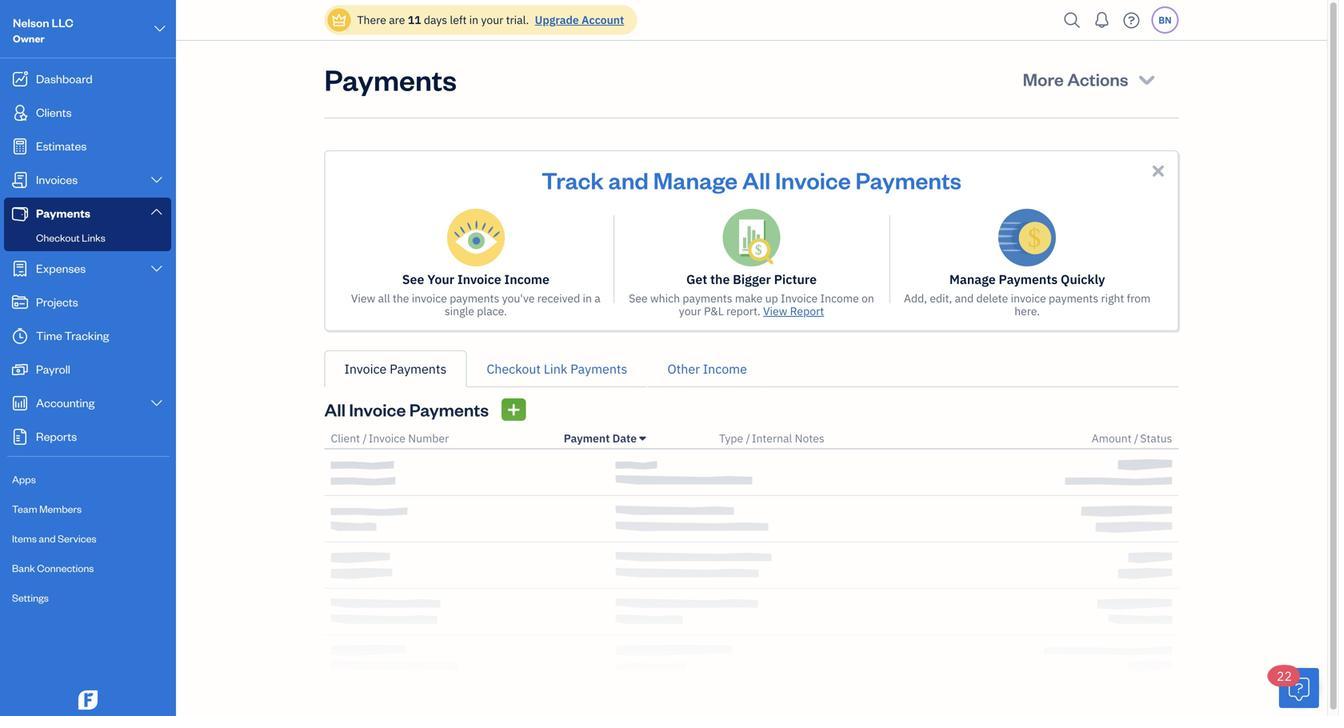 Task type: describe. For each thing, give the bounding box(es) containing it.
team members
[[12, 502, 82, 515]]

caretdown image
[[640, 432, 646, 445]]

add a new payment image
[[507, 400, 521, 419]]

checkout link payments link
[[467, 350, 648, 387]]

tracking
[[65, 328, 109, 343]]

crown image
[[331, 12, 348, 28]]

estimates link
[[4, 130, 171, 162]]

which
[[650, 291, 680, 306]]

timer image
[[10, 328, 30, 344]]

client image
[[10, 105, 30, 121]]

other income link
[[648, 350, 767, 387]]

payment date
[[564, 431, 637, 446]]

payments inside see which payments make up invoice income on your p&l report.
[[683, 291, 733, 306]]

time tracking link
[[4, 320, 171, 352]]

place.
[[477, 304, 507, 318]]

you've
[[502, 291, 535, 306]]

a
[[595, 291, 601, 306]]

actions
[[1068, 68, 1129, 90]]

links
[[82, 231, 105, 244]]

payments for add,
[[1049, 291, 1099, 306]]

view report
[[763, 304, 824, 318]]

report image
[[10, 429, 30, 445]]

invoices
[[36, 172, 78, 187]]

see for which
[[629, 291, 648, 306]]

checkout links link
[[7, 228, 168, 247]]

your
[[427, 271, 455, 288]]

/ for status
[[1135, 431, 1139, 446]]

invoice inside see which payments make up invoice income on your p&l report.
[[781, 291, 818, 306]]

track and manage all invoice payments
[[542, 165, 962, 195]]

all invoice payments
[[324, 398, 489, 421]]

p&l
[[704, 304, 724, 318]]

number
[[408, 431, 449, 446]]

resource center badge image
[[1280, 668, 1320, 708]]

items and services link
[[4, 525, 171, 553]]

payment image
[[10, 206, 30, 222]]

expenses link
[[4, 253, 171, 285]]

payment date button
[[564, 431, 646, 446]]

estimates
[[36, 138, 87, 153]]

checkout links
[[36, 231, 105, 244]]

upgrade account link
[[532, 12, 624, 27]]

chevrondown image
[[1136, 68, 1158, 90]]

clients link
[[4, 97, 171, 129]]

your inside see which payments make up invoice income on your p&l report.
[[679, 304, 702, 318]]

invoice for your
[[412, 291, 447, 306]]

estimate image
[[10, 138, 30, 154]]

0 vertical spatial in
[[469, 12, 479, 27]]

bigger
[[733, 271, 771, 288]]

make
[[735, 291, 763, 306]]

report.
[[727, 304, 761, 318]]

dashboard link
[[4, 63, 171, 95]]

reports link
[[4, 421, 171, 453]]

status
[[1141, 431, 1173, 446]]

more
[[1023, 68, 1064, 90]]

get the bigger picture image
[[723, 209, 781, 266]]

chevron large down image for payments
[[149, 205, 164, 218]]

manage payments quickly add, edit, and delete invoice payments right from here.
[[904, 271, 1151, 318]]

0 vertical spatial the
[[711, 271, 730, 288]]

type
[[719, 431, 744, 446]]

invoice inside see your invoice income view all the invoice payments you've received in a single place.
[[458, 271, 501, 288]]

projects link
[[4, 286, 171, 318]]

expense image
[[10, 261, 30, 277]]

the inside see your invoice income view all the invoice payments you've received in a single place.
[[393, 291, 409, 306]]

income inside see your invoice income view all the invoice payments you've received in a single place.
[[504, 271, 550, 288]]

more actions
[[1023, 68, 1129, 90]]

team members link
[[4, 495, 171, 523]]

owner
[[13, 32, 45, 45]]

get
[[687, 271, 708, 288]]

quickly
[[1061, 271, 1105, 288]]

account
[[582, 12, 624, 27]]

payments inside "manage payments quickly add, edit, and delete invoice payments right from here."
[[999, 271, 1058, 288]]

projects
[[36, 294, 78, 309]]

manage inside "manage payments quickly add, edit, and delete invoice payments right from here."
[[950, 271, 996, 288]]

main element
[[0, 0, 216, 716]]

there
[[357, 12, 386, 27]]

/ for invoice
[[363, 431, 367, 446]]

received
[[538, 291, 580, 306]]

bank
[[12, 561, 35, 575]]

members
[[39, 502, 82, 515]]

all
[[378, 291, 390, 306]]

llc
[[52, 15, 73, 30]]

time
[[36, 328, 62, 343]]

checkout for checkout links
[[36, 231, 80, 244]]

picture
[[774, 271, 817, 288]]

see for your
[[402, 271, 424, 288]]

amount
[[1092, 431, 1132, 446]]

items
[[12, 532, 37, 545]]

invoice payments link
[[324, 350, 467, 387]]

left
[[450, 12, 467, 27]]

0 horizontal spatial all
[[324, 398, 346, 421]]

bn button
[[1152, 6, 1179, 34]]



Task type: vqa. For each thing, say whether or not it's contained in the screenshot.
leftmost Checkout
yes



Task type: locate. For each thing, give the bounding box(es) containing it.
payments inside main element
[[36, 205, 90, 220]]

income up you've
[[504, 271, 550, 288]]

invoice right delete
[[1011, 291, 1046, 306]]

chevron large down image down checkout links link
[[149, 262, 164, 275]]

1 vertical spatial checkout
[[487, 360, 541, 377]]

1 chevron large down image from the top
[[149, 174, 164, 186]]

money image
[[10, 362, 30, 378]]

right
[[1101, 291, 1125, 306]]

in inside see your invoice income view all the invoice payments you've received in a single place.
[[583, 291, 592, 306]]

1 horizontal spatial your
[[679, 304, 702, 318]]

dashboard image
[[10, 71, 30, 87]]

0 horizontal spatial see
[[402, 271, 424, 288]]

apps link
[[4, 466, 171, 494]]

invoice for payments
[[1011, 291, 1046, 306]]

0 vertical spatial your
[[481, 12, 504, 27]]

all
[[742, 165, 771, 195], [324, 398, 346, 421]]

invoice down your
[[412, 291, 447, 306]]

payments down your
[[450, 291, 500, 306]]

amount button
[[1092, 431, 1132, 446]]

see your invoice income image
[[447, 209, 505, 266]]

all up client
[[324, 398, 346, 421]]

amount / status
[[1092, 431, 1173, 446]]

1 vertical spatial manage
[[950, 271, 996, 288]]

1 horizontal spatial all
[[742, 165, 771, 195]]

1 vertical spatial income
[[821, 291, 859, 306]]

your
[[481, 12, 504, 27], [679, 304, 702, 318]]

0 horizontal spatial /
[[363, 431, 367, 446]]

expenses
[[36, 260, 86, 276]]

see inside see your invoice income view all the invoice payments you've received in a single place.
[[402, 271, 424, 288]]

view
[[351, 291, 376, 306], [763, 304, 788, 318]]

project image
[[10, 294, 30, 310]]

0 horizontal spatial payments
[[450, 291, 500, 306]]

and inside main element
[[39, 532, 56, 545]]

1 vertical spatial all
[[324, 398, 346, 421]]

your left p&l
[[679, 304, 702, 318]]

report
[[790, 304, 824, 318]]

days
[[424, 12, 447, 27]]

0 horizontal spatial invoice
[[412, 291, 447, 306]]

payroll
[[36, 361, 70, 377]]

1 vertical spatial see
[[629, 291, 648, 306]]

checkout for checkout link payments
[[487, 360, 541, 377]]

notes
[[795, 431, 825, 446]]

2 vertical spatial and
[[39, 532, 56, 545]]

settings link
[[4, 584, 171, 612]]

invoice inside see your invoice income view all the invoice payments you've received in a single place.
[[412, 291, 447, 306]]

delete
[[977, 291, 1009, 306]]

2 horizontal spatial income
[[821, 291, 859, 306]]

0 horizontal spatial checkout
[[36, 231, 80, 244]]

and
[[609, 165, 649, 195], [955, 291, 974, 306], [39, 532, 56, 545]]

/ for internal
[[746, 431, 750, 446]]

1 vertical spatial and
[[955, 291, 974, 306]]

dashboard
[[36, 71, 93, 86]]

track
[[542, 165, 604, 195]]

link
[[544, 360, 568, 377]]

edit,
[[930, 291, 953, 306]]

reports
[[36, 429, 77, 444]]

11
[[408, 12, 421, 27]]

payments
[[324, 60, 457, 98], [856, 165, 962, 195], [36, 205, 90, 220], [999, 271, 1058, 288], [390, 360, 447, 377], [571, 360, 628, 377], [410, 398, 489, 421]]

1 horizontal spatial manage
[[950, 271, 996, 288]]

bank connections link
[[4, 555, 171, 583]]

chevron large down image for accounting
[[149, 397, 164, 410]]

invoices link
[[4, 164, 171, 196]]

1 horizontal spatial the
[[711, 271, 730, 288]]

chevron large down image for expenses
[[149, 262, 164, 275]]

1 payments from the left
[[450, 291, 500, 306]]

there are 11 days left in your trial. upgrade account
[[357, 12, 624, 27]]

chevron large down image
[[149, 174, 164, 186], [149, 205, 164, 218], [149, 262, 164, 275], [149, 397, 164, 410]]

other income
[[668, 360, 747, 377]]

team
[[12, 502, 37, 515]]

1 vertical spatial your
[[679, 304, 702, 318]]

apps
[[12, 473, 36, 486]]

bn
[[1159, 14, 1172, 26]]

checkout inside main element
[[36, 231, 80, 244]]

are
[[389, 12, 405, 27]]

chevron large down image up checkout links link
[[149, 205, 164, 218]]

search image
[[1060, 8, 1085, 32]]

1 / from the left
[[363, 431, 367, 446]]

trial.
[[506, 12, 529, 27]]

payments inside "manage payments quickly add, edit, and delete invoice payments right from here."
[[1049, 291, 1099, 306]]

1 vertical spatial in
[[583, 291, 592, 306]]

freshbooks image
[[75, 691, 101, 710]]

all up get the bigger picture
[[742, 165, 771, 195]]

and for manage
[[609, 165, 649, 195]]

up
[[766, 291, 778, 306]]

and right edit,
[[955, 291, 974, 306]]

close image
[[1150, 162, 1168, 180]]

get the bigger picture
[[687, 271, 817, 288]]

connections
[[37, 561, 94, 575]]

1 vertical spatial the
[[393, 291, 409, 306]]

internal
[[752, 431, 792, 446]]

4 chevron large down image from the top
[[149, 397, 164, 410]]

0 horizontal spatial the
[[393, 291, 409, 306]]

add,
[[904, 291, 927, 306]]

1 horizontal spatial checkout
[[487, 360, 541, 377]]

invoice inside "manage payments quickly add, edit, and delete invoice payments right from here."
[[1011, 291, 1046, 306]]

clients
[[36, 104, 72, 120]]

manage
[[653, 165, 738, 195], [950, 271, 996, 288]]

the right get
[[711, 271, 730, 288]]

0 vertical spatial checkout
[[36, 231, 80, 244]]

invoice payments
[[344, 360, 447, 377]]

0 horizontal spatial view
[[351, 291, 376, 306]]

payments down quickly
[[1049, 291, 1099, 306]]

here.
[[1015, 304, 1040, 318]]

1 horizontal spatial in
[[583, 291, 592, 306]]

services
[[58, 532, 96, 545]]

see left your
[[402, 271, 424, 288]]

1 horizontal spatial invoice
[[1011, 291, 1046, 306]]

upgrade
[[535, 12, 579, 27]]

checkout up expenses
[[36, 231, 80, 244]]

2 chevron large down image from the top
[[149, 205, 164, 218]]

invoice image
[[10, 172, 30, 188]]

view right make
[[763, 304, 788, 318]]

2 vertical spatial income
[[703, 360, 747, 377]]

0 horizontal spatial in
[[469, 12, 479, 27]]

payments down get
[[683, 291, 733, 306]]

go to help image
[[1119, 8, 1145, 32]]

0 horizontal spatial manage
[[653, 165, 738, 195]]

22 button
[[1269, 666, 1320, 708]]

items and services
[[12, 532, 96, 545]]

payments
[[450, 291, 500, 306], [683, 291, 733, 306], [1049, 291, 1099, 306]]

time tracking
[[36, 328, 109, 343]]

1 horizontal spatial /
[[746, 431, 750, 446]]

and right track
[[609, 165, 649, 195]]

0 vertical spatial see
[[402, 271, 424, 288]]

2 / from the left
[[746, 431, 750, 446]]

in right the left at the left
[[469, 12, 479, 27]]

and inside "manage payments quickly add, edit, and delete invoice payments right from here."
[[955, 291, 974, 306]]

/ right the type button
[[746, 431, 750, 446]]

1 horizontal spatial view
[[763, 304, 788, 318]]

income right "other"
[[703, 360, 747, 377]]

client
[[331, 431, 360, 446]]

income left on
[[821, 291, 859, 306]]

checkout link payments
[[487, 360, 628, 377]]

and for services
[[39, 532, 56, 545]]

type / internal notes
[[719, 431, 825, 446]]

chart image
[[10, 395, 30, 411]]

2 horizontal spatial /
[[1135, 431, 1139, 446]]

2 payments from the left
[[683, 291, 733, 306]]

chevron large down image down payroll link
[[149, 397, 164, 410]]

accounting
[[36, 395, 95, 410]]

0 horizontal spatial your
[[481, 12, 504, 27]]

income inside see which payments make up invoice income on your p&l report.
[[821, 291, 859, 306]]

the right all
[[393, 291, 409, 306]]

/ right client
[[363, 431, 367, 446]]

view left all
[[351, 291, 376, 306]]

1 horizontal spatial and
[[609, 165, 649, 195]]

on
[[862, 291, 875, 306]]

accounting link
[[4, 387, 171, 419]]

chevron large down image up payments link
[[149, 174, 164, 186]]

nelson
[[13, 15, 49, 30]]

1 invoice from the left
[[412, 291, 447, 306]]

invoice inside invoice payments link
[[344, 360, 387, 377]]

see left which
[[629, 291, 648, 306]]

0 horizontal spatial income
[[504, 271, 550, 288]]

see your invoice income view all the invoice payments you've received in a single place.
[[351, 271, 601, 318]]

2 horizontal spatial payments
[[1049, 291, 1099, 306]]

payments inside see your invoice income view all the invoice payments you've received in a single place.
[[450, 291, 500, 306]]

payments for income
[[450, 291, 500, 306]]

from
[[1127, 291, 1151, 306]]

0 vertical spatial all
[[742, 165, 771, 195]]

see inside see which payments make up invoice income on your p&l report.
[[629, 291, 648, 306]]

in left the a on the left top
[[583, 291, 592, 306]]

0 vertical spatial manage
[[653, 165, 738, 195]]

manage payments quickly image
[[999, 209, 1056, 266]]

payroll link
[[4, 354, 171, 386]]

chevron large down image
[[153, 19, 167, 38]]

and right items
[[39, 532, 56, 545]]

other
[[668, 360, 700, 377]]

0 vertical spatial income
[[504, 271, 550, 288]]

2 horizontal spatial and
[[955, 291, 974, 306]]

in
[[469, 12, 479, 27], [583, 291, 592, 306]]

22
[[1277, 668, 1293, 685]]

the
[[711, 271, 730, 288], [393, 291, 409, 306]]

/
[[363, 431, 367, 446], [746, 431, 750, 446], [1135, 431, 1139, 446]]

payments link
[[4, 198, 171, 228]]

1 horizontal spatial payments
[[683, 291, 733, 306]]

1 horizontal spatial see
[[629, 291, 648, 306]]

client / invoice number
[[331, 431, 449, 446]]

1 horizontal spatial income
[[703, 360, 747, 377]]

3 / from the left
[[1135, 431, 1139, 446]]

/ left status on the bottom right of page
[[1135, 431, 1139, 446]]

chevron large down image for invoices
[[149, 174, 164, 186]]

view inside see your invoice income view all the invoice payments you've received in a single place.
[[351, 291, 376, 306]]

3 payments from the left
[[1049, 291, 1099, 306]]

payment
[[564, 431, 610, 446]]

2 invoice from the left
[[1011, 291, 1046, 306]]

0 horizontal spatial and
[[39, 532, 56, 545]]

invoice
[[412, 291, 447, 306], [1011, 291, 1046, 306]]

settings
[[12, 591, 49, 604]]

your left trial.
[[481, 12, 504, 27]]

checkout up 'add a new payment' image
[[487, 360, 541, 377]]

3 chevron large down image from the top
[[149, 262, 164, 275]]

0 vertical spatial and
[[609, 165, 649, 195]]

date
[[613, 431, 637, 446]]

notifications image
[[1089, 4, 1115, 36]]

nelson llc owner
[[13, 15, 73, 45]]



